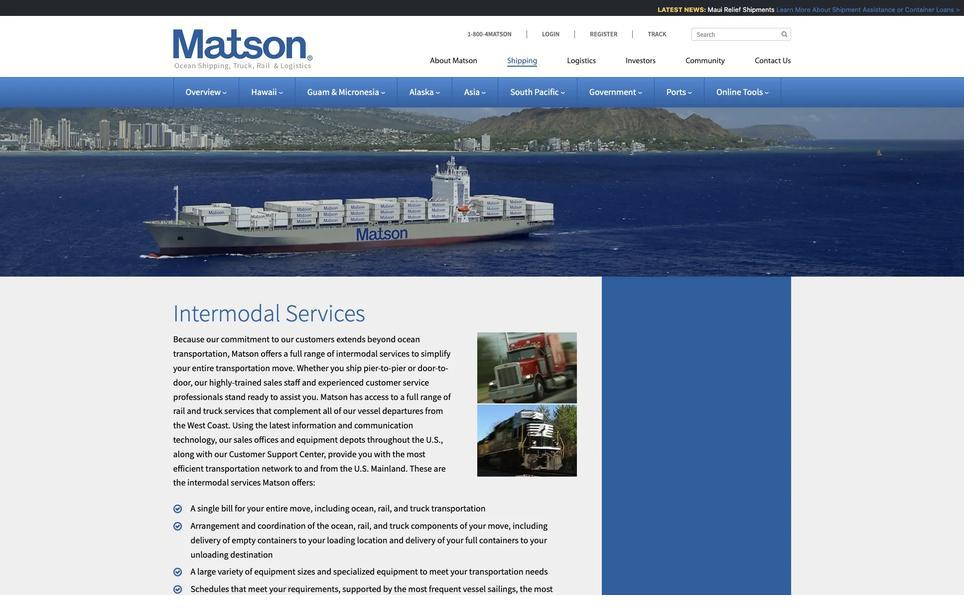 Task type: describe. For each thing, give the bounding box(es) containing it.
search image
[[782, 31, 788, 37]]

trained
[[235, 377, 262, 389]]

support
[[267, 449, 298, 460]]

truck inside arrangement and coordination of the ocean, rail, and truck components of your move, including delivery of empty containers to your loading location and delivery of your full containers to your unloading destination
[[390, 521, 409, 532]]

0 vertical spatial including
[[315, 503, 350, 515]]

1 containers from the left
[[257, 535, 297, 547]]

2 delivery from the left
[[406, 535, 436, 547]]

the left "u.s.,"
[[412, 435, 424, 446]]

shipments
[[738, 5, 769, 13]]

rail
[[173, 406, 185, 417]]

bill
[[221, 503, 233, 515]]

community link
[[671, 52, 740, 73]]

to down coordination
[[299, 535, 306, 547]]

Search search field
[[691, 28, 791, 41]]

and up west
[[187, 406, 201, 417]]

by
[[383, 584, 392, 596]]

alaska
[[410, 86, 434, 98]]

1-800-4matson link
[[467, 30, 527, 38]]

arrangement
[[191, 521, 240, 532]]

of down simplify
[[443, 392, 451, 403]]

online tools
[[717, 86, 763, 98]]

shipment
[[827, 5, 856, 13]]

contact
[[755, 57, 781, 65]]

intermodal
[[173, 298, 281, 328]]

0 horizontal spatial you
[[330, 363, 344, 374]]

highly-
[[209, 377, 235, 389]]

that inside because our commitment to our customers extends beyond ocean transportation, matson offers a full range of intermodal services to simplify your entire transportation move. whether you ship pier-to-pier or door-to- door, our highly-trained sales staff and experienced customer service professionals stand ready to assist you. matson has access to a full range of rail and truck services that complement all of our vessel departures from the west coast. using the latest information and communication technology, our sales offices and equipment depots throughout the u.s., along with our customer support center, provide you with the most efficient transportation network to and from the u.s. mainland. these are the intermodal services matson offers:
[[256, 406, 272, 417]]

1 horizontal spatial intermodal
[[336, 348, 378, 360]]

0 vertical spatial ocean,
[[351, 503, 376, 515]]

extends
[[336, 334, 366, 346]]

latest
[[269, 420, 290, 432]]

of right all
[[334, 406, 341, 417]]

variety
[[218, 567, 243, 578]]

ocean
[[398, 334, 420, 346]]

stand
[[225, 392, 246, 403]]

and down "center,"
[[304, 463, 318, 475]]

alaska link
[[410, 86, 440, 98]]

the right by
[[394, 584, 406, 596]]

specialized
[[333, 567, 375, 578]]

the down provide
[[340, 463, 352, 475]]

&
[[331, 86, 337, 98]]

guam & micronesia
[[307, 86, 379, 98]]

your left loading
[[308, 535, 325, 547]]

0 vertical spatial move,
[[290, 503, 313, 515]]

sizes
[[297, 567, 315, 578]]

top menu navigation
[[430, 52, 791, 73]]

government
[[589, 86, 636, 98]]

offers
[[261, 348, 282, 360]]

1 horizontal spatial a
[[400, 392, 405, 403]]

experienced
[[318, 377, 364, 389]]

truck inside because our commitment to our customers extends beyond ocean transportation, matson offers a full range of intermodal services to simplify your entire transportation move. whether you ship pier-to-pier or door-to- door, our highly-trained sales staff and experienced customer service professionals stand ready to assist you. matson has access to a full range of rail and truck services that complement all of our vessel departures from the west coast. using the latest information and communication technology, our sales offices and equipment depots throughout the u.s., along with our customer support center, provide you with the most efficient transportation network to and from the u.s. mainland. these are the intermodal services matson offers:
[[203, 406, 223, 417]]

our left "customer"
[[214, 449, 227, 460]]

for
[[235, 503, 245, 515]]

entire inside because our commitment to our customers extends beyond ocean transportation, matson offers a full range of intermodal services to simplify your entire transportation move. whether you ship pier-to-pier or door-to- door, our highly-trained sales staff and experienced customer service professionals stand ready to assist you. matson has access to a full range of rail and truck services that complement all of our vessel departures from the west coast. using the latest information and communication technology, our sales offices and equipment depots throughout the u.s., along with our customer support center, provide you with the most efficient transportation network to and from the u.s. mainland. these are the intermodal services matson offers:
[[192, 363, 214, 374]]

2 to- from the left
[[438, 363, 448, 374]]

a for a single bill for your entire move, including ocean, rail, and truck transportation
[[191, 503, 195, 515]]

using
[[232, 420, 253, 432]]

to up offers:
[[294, 463, 302, 475]]

departures
[[382, 406, 423, 417]]

0 vertical spatial a
[[284, 348, 288, 360]]

0 horizontal spatial full
[[290, 348, 302, 360]]

learn more about shipment assistance or container loans > link
[[771, 5, 955, 13]]

1 horizontal spatial full
[[407, 392, 419, 403]]

and up depots
[[338, 420, 352, 432]]

about inside top menu navigation
[[430, 57, 451, 65]]

matson inside top menu navigation
[[453, 57, 477, 65]]

south
[[510, 86, 533, 98]]

overview link
[[186, 86, 227, 98]]

track
[[648, 30, 666, 38]]

the down efficient
[[173, 478, 186, 489]]

vessel inside "schedules that meet your requirements, supported by the most frequent vessel sailings, the most"
[[463, 584, 486, 596]]

customers
[[296, 334, 335, 346]]

guam & micronesia link
[[307, 86, 385, 98]]

commitment
[[221, 334, 270, 346]]

community
[[686, 57, 725, 65]]

and right location
[[389, 535, 404, 547]]

investors link
[[611, 52, 671, 73]]

schedules that meet your requirements, supported by the most frequent vessel sailings, the most
[[191, 584, 553, 596]]

micronesia
[[339, 86, 379, 98]]

matson up all
[[320, 392, 348, 403]]

contact us link
[[740, 52, 791, 73]]

door-
[[418, 363, 438, 374]]

blue matson logo with ocean, shipping, truck, rail and logistics written beneath it. image
[[173, 29, 313, 70]]

depots
[[340, 435, 365, 446]]

1 delivery from the left
[[191, 535, 221, 547]]

a large variety of equipment sizes and specialized equipment to meet your transportation needs
[[191, 567, 548, 578]]

or inside because our commitment to our customers extends beyond ocean transportation, matson offers a full range of intermodal services to simplify your entire transportation move. whether you ship pier-to-pier or door-to- door, our highly-trained sales staff and experienced customer service professionals stand ready to assist you. matson has access to a full range of rail and truck services that complement all of our vessel departures from the west coast. using the latest information and communication technology, our sales offices and equipment depots throughout the u.s., along with our customer support center, provide you with the most efficient transportation network to and from the u.s. mainland. these are the intermodal services matson offers:
[[408, 363, 416, 374]]

our up transportation,
[[206, 334, 219, 346]]

and right sizes
[[317, 567, 331, 578]]

needs
[[525, 567, 548, 578]]

to up departures
[[391, 392, 398, 403]]

pier
[[391, 363, 406, 374]]

of left empty at the bottom left
[[222, 535, 230, 547]]

throughout
[[367, 435, 410, 446]]

2 with from the left
[[374, 449, 391, 460]]

to down ocean
[[411, 348, 419, 360]]

asia link
[[464, 86, 486, 98]]

matson down commitment
[[231, 348, 259, 360]]

your right for at the left bottom
[[247, 503, 264, 515]]

west
[[187, 420, 205, 432]]

move.
[[272, 363, 295, 374]]

logistics
[[567, 57, 596, 65]]

1-
[[467, 30, 473, 38]]

u.s.,
[[426, 435, 443, 446]]

1-800-4matson
[[467, 30, 512, 38]]

your right 'components'
[[469, 521, 486, 532]]

coast.
[[207, 420, 231, 432]]

ocean, inside arrangement and coordination of the ocean, rail, and truck components of your move, including delivery of empty containers to your loading location and delivery of your full containers to your unloading destination
[[331, 521, 356, 532]]

contact us
[[755, 57, 791, 65]]

supported
[[342, 584, 381, 596]]

a for a large variety of equipment sizes and specialized equipment to meet your transportation needs
[[191, 567, 195, 578]]

transportation up 'components'
[[431, 503, 486, 515]]

2 horizontal spatial equipment
[[377, 567, 418, 578]]

simplify
[[421, 348, 451, 360]]

container
[[900, 5, 929, 13]]

relief
[[719, 5, 736, 13]]

maui
[[703, 5, 717, 13]]

of down 'components'
[[437, 535, 445, 547]]

guam
[[307, 86, 330, 98]]

login
[[542, 30, 560, 38]]

your down 'components'
[[447, 535, 464, 547]]

equipment inside because our commitment to our customers extends beyond ocean transportation, matson offers a full range of intermodal services to simplify your entire transportation move. whether you ship pier-to-pier or door-to- door, our highly-trained sales staff and experienced customer service professionals stand ready to assist you. matson has access to a full range of rail and truck services that complement all of our vessel departures from the west coast. using the latest information and communication technology, our sales offices and equipment depots throughout the u.s., along with our customer support center, provide you with the most efficient transportation network to and from the u.s. mainland. these are the intermodal services matson offers:
[[297, 435, 338, 446]]

network
[[262, 463, 293, 475]]

most left frequent
[[408, 584, 427, 596]]

latest
[[653, 5, 677, 13]]

along
[[173, 449, 194, 460]]

matson containership arriving honolulu, hawaii with containers. image
[[0, 92, 964, 277]]

technology,
[[173, 435, 217, 446]]

1 vertical spatial services
[[224, 406, 254, 417]]

your inside "schedules that meet your requirements, supported by the most frequent vessel sailings, the most"
[[269, 584, 286, 596]]

of down customers at the left bottom of page
[[327, 348, 334, 360]]

0 horizontal spatial equipment
[[254, 567, 296, 578]]

loading
[[327, 535, 355, 547]]

coordination
[[258, 521, 306, 532]]

logistics link
[[552, 52, 611, 73]]

most down needs on the bottom of the page
[[534, 584, 553, 596]]

online tools link
[[717, 86, 769, 98]]

register link
[[575, 30, 633, 38]]

because our commitment to our customers extends beyond ocean transportation, matson offers a full range of intermodal services to simplify your entire transportation move. whether you ship pier-to-pier or door-to- door, our highly-trained sales staff and experienced customer service professionals stand ready to assist you. matson has access to a full range of rail and truck services that complement all of our vessel departures from the west coast. using the latest information and communication technology, our sales offices and equipment depots throughout the u.s., along with our customer support center, provide you with the most efficient transportation network to and from the u.s. mainland. these are the intermodal services matson offers:
[[173, 334, 451, 489]]

service
[[403, 377, 429, 389]]

ports link
[[667, 86, 692, 98]]

the up mainland.
[[392, 449, 405, 460]]



Task type: locate. For each thing, give the bounding box(es) containing it.
truck left 'components'
[[390, 521, 409, 532]]

vessel left "sailings,"
[[463, 584, 486, 596]]

these
[[410, 463, 432, 475]]

the down needs on the bottom of the page
[[520, 584, 532, 596]]

or
[[892, 5, 898, 13], [408, 363, 416, 374]]

a
[[191, 503, 195, 515], [191, 567, 195, 578]]

to up offers
[[271, 334, 279, 346]]

to left 'assist'
[[270, 392, 278, 403]]

equipment down information
[[297, 435, 338, 446]]

1 horizontal spatial range
[[420, 392, 442, 403]]

vessel
[[358, 406, 381, 417], [463, 584, 486, 596]]

most up these
[[407, 449, 426, 460]]

shipping
[[507, 57, 537, 65]]

2 horizontal spatial truck
[[410, 503, 430, 515]]

0 horizontal spatial containers
[[257, 535, 297, 547]]

1 vertical spatial about
[[430, 57, 451, 65]]

transportation down "customer"
[[205, 463, 260, 475]]

login link
[[527, 30, 575, 38]]

communication
[[354, 420, 413, 432]]

information
[[292, 420, 336, 432]]

transportation up trained
[[216, 363, 270, 374]]

truck up 'components'
[[410, 503, 430, 515]]

your up needs on the bottom of the page
[[530, 535, 547, 547]]

components
[[411, 521, 458, 532]]

including inside arrangement and coordination of the ocean, rail, and truck components of your move, including delivery of empty containers to your loading location and delivery of your full containers to your unloading destination
[[513, 521, 548, 532]]

1 vertical spatial sales
[[234, 435, 252, 446]]

intermodal up ship
[[336, 348, 378, 360]]

1 horizontal spatial meet
[[429, 567, 449, 578]]

1 horizontal spatial entire
[[266, 503, 288, 515]]

you up experienced
[[330, 363, 344, 374]]

1 vertical spatial move,
[[488, 521, 511, 532]]

because
[[173, 334, 204, 346]]

online
[[717, 86, 741, 98]]

sales down using
[[234, 435, 252, 446]]

0 horizontal spatial with
[[196, 449, 213, 460]]

a
[[284, 348, 288, 360], [400, 392, 405, 403]]

mainland.
[[371, 463, 408, 475]]

0 horizontal spatial range
[[304, 348, 325, 360]]

0 vertical spatial or
[[892, 5, 898, 13]]

sailings,
[[488, 584, 518, 596]]

about right more
[[807, 5, 825, 13]]

meet up frequent
[[429, 567, 449, 578]]

0 vertical spatial vessel
[[358, 406, 381, 417]]

matson down 1-
[[453, 57, 477, 65]]

a single bill for your entire move, including ocean, rail, and truck transportation
[[191, 503, 486, 515]]

services up for at the left bottom
[[231, 478, 261, 489]]

1 horizontal spatial that
[[256, 406, 272, 417]]

section
[[589, 277, 804, 596]]

or left container
[[892, 5, 898, 13]]

customer
[[366, 377, 401, 389]]

pacific
[[535, 86, 559, 98]]

efficient
[[173, 463, 204, 475]]

to-
[[381, 363, 391, 374], [438, 363, 448, 374]]

meet down the destination
[[248, 584, 267, 596]]

range
[[304, 348, 325, 360], [420, 392, 442, 403]]

1 vertical spatial including
[[513, 521, 548, 532]]

range down customers at the left bottom of page
[[304, 348, 325, 360]]

1 horizontal spatial sales
[[263, 377, 282, 389]]

us
[[783, 57, 791, 65]]

and down mainland.
[[394, 503, 408, 515]]

with down technology,
[[196, 449, 213, 460]]

1 vertical spatial full
[[407, 392, 419, 403]]

delivery
[[191, 535, 221, 547], [406, 535, 436, 547]]

800-
[[473, 30, 485, 38]]

matson down network
[[263, 478, 290, 489]]

1 horizontal spatial to-
[[438, 363, 448, 374]]

1 vertical spatial or
[[408, 363, 416, 374]]

from up "u.s.,"
[[425, 406, 443, 417]]

rail, inside arrangement and coordination of the ocean, rail, and truck components of your move, including delivery of empty containers to your loading location and delivery of your full containers to your unloading destination
[[357, 521, 372, 532]]

register
[[590, 30, 618, 38]]

has
[[350, 392, 363, 403]]

more
[[790, 5, 805, 13]]

door,
[[173, 377, 193, 389]]

1 horizontal spatial including
[[513, 521, 548, 532]]

of right coordination
[[308, 521, 315, 532]]

a up departures
[[400, 392, 405, 403]]

2 a from the top
[[191, 567, 195, 578]]

sales
[[263, 377, 282, 389], [234, 435, 252, 446]]

to
[[271, 334, 279, 346], [411, 348, 419, 360], [270, 392, 278, 403], [391, 392, 398, 403], [294, 463, 302, 475], [299, 535, 306, 547], [521, 535, 528, 547], [420, 567, 428, 578]]

offers:
[[292, 478, 315, 489]]

hawaii
[[251, 86, 277, 98]]

rail,
[[378, 503, 392, 515], [357, 521, 372, 532]]

2 vertical spatial truck
[[390, 521, 409, 532]]

0 vertical spatial from
[[425, 406, 443, 417]]

entire up coordination
[[266, 503, 288, 515]]

0 vertical spatial meet
[[429, 567, 449, 578]]

staff
[[284, 377, 300, 389]]

of down the destination
[[245, 567, 252, 578]]

unloading
[[191, 549, 229, 561]]

1 horizontal spatial vessel
[[463, 584, 486, 596]]

u.s.
[[354, 463, 369, 475]]

>
[[951, 5, 955, 13]]

single
[[197, 503, 219, 515]]

2 vertical spatial services
[[231, 478, 261, 489]]

0 vertical spatial you
[[330, 363, 344, 374]]

0 vertical spatial entire
[[192, 363, 214, 374]]

that
[[256, 406, 272, 417], [231, 584, 246, 596]]

0 horizontal spatial a
[[284, 348, 288, 360]]

our
[[206, 334, 219, 346], [281, 334, 294, 346], [194, 377, 207, 389], [343, 406, 356, 417], [219, 435, 232, 446], [214, 449, 227, 460]]

0 horizontal spatial rail,
[[357, 521, 372, 532]]

ready
[[247, 392, 269, 403]]

our down has
[[343, 406, 356, 417]]

0 horizontal spatial entire
[[192, 363, 214, 374]]

1 horizontal spatial or
[[892, 5, 898, 13]]

0 vertical spatial that
[[256, 406, 272, 417]]

0 vertical spatial intermodal
[[336, 348, 378, 360]]

0 vertical spatial truck
[[203, 406, 223, 417]]

and up you. on the bottom of page
[[302, 377, 316, 389]]

of right 'components'
[[460, 521, 467, 532]]

0 vertical spatial a
[[191, 503, 195, 515]]

equipment
[[297, 435, 338, 446], [254, 567, 296, 578], [377, 567, 418, 578]]

latest news: maui relief shipments learn more about shipment assistance or container loans >
[[653, 5, 955, 13]]

to up needs on the bottom of the page
[[521, 535, 528, 547]]

1 vertical spatial entire
[[266, 503, 288, 515]]

assist
[[280, 392, 301, 403]]

that down ready
[[256, 406, 272, 417]]

move, inside arrangement and coordination of the ocean, rail, and truck components of your move, including delivery of empty containers to your loading location and delivery of your full containers to your unloading destination
[[488, 521, 511, 532]]

to- down simplify
[[438, 363, 448, 374]]

and up support
[[280, 435, 295, 446]]

1 horizontal spatial delivery
[[406, 535, 436, 547]]

about matson link
[[430, 52, 492, 73]]

our up offers
[[281, 334, 294, 346]]

1 a from the top
[[191, 503, 195, 515]]

our up professionals
[[194, 377, 207, 389]]

2 horizontal spatial full
[[465, 535, 478, 547]]

the inside arrangement and coordination of the ocean, rail, and truck components of your move, including delivery of empty containers to your loading location and delivery of your full containers to your unloading destination
[[317, 521, 329, 532]]

0 vertical spatial full
[[290, 348, 302, 360]]

1 with from the left
[[196, 449, 213, 460]]

you.
[[303, 392, 319, 403]]

0 horizontal spatial meet
[[248, 584, 267, 596]]

0 horizontal spatial truck
[[203, 406, 223, 417]]

or right pier
[[408, 363, 416, 374]]

you
[[330, 363, 344, 374], [358, 449, 372, 460]]

and up location
[[373, 521, 388, 532]]

1 vertical spatial vessel
[[463, 584, 486, 596]]

to- up customer
[[381, 363, 391, 374]]

to down 'components'
[[420, 567, 428, 578]]

requirements,
[[288, 584, 341, 596]]

and
[[302, 377, 316, 389], [187, 406, 201, 417], [338, 420, 352, 432], [280, 435, 295, 446], [304, 463, 318, 475], [394, 503, 408, 515], [241, 521, 256, 532], [373, 521, 388, 532], [389, 535, 404, 547], [317, 567, 331, 578]]

are
[[434, 463, 446, 475]]

1 vertical spatial truck
[[410, 503, 430, 515]]

0 horizontal spatial move,
[[290, 503, 313, 515]]

1 vertical spatial range
[[420, 392, 442, 403]]

your left requirements,
[[269, 584, 286, 596]]

from down provide
[[320, 463, 338, 475]]

track link
[[633, 30, 666, 38]]

arrangement and coordination of the ocean, rail, and truck components of your move, including delivery of empty containers to your loading location and delivery of your full containers to your unloading destination
[[191, 521, 548, 561]]

intermodal down efficient
[[187, 478, 229, 489]]

0 horizontal spatial from
[[320, 463, 338, 475]]

0 vertical spatial range
[[304, 348, 325, 360]]

beyond
[[367, 334, 396, 346]]

delivery down 'components'
[[406, 535, 436, 547]]

most inside because our commitment to our customers extends beyond ocean transportation, matson offers a full range of intermodal services to simplify your entire transportation move. whether you ship pier-to-pier or door-to- door, our highly-trained sales staff and experienced customer service professionals stand ready to assist you. matson has access to a full range of rail and truck services that complement all of our vessel departures from the west coast. using the latest information and communication technology, our sales offices and equipment depots throughout the u.s., along with our customer support center, provide you with the most efficient transportation network to and from the u.s. mainland. these are the intermodal services matson offers:
[[407, 449, 426, 460]]

0 horizontal spatial vessel
[[358, 406, 381, 417]]

destination
[[230, 549, 273, 561]]

0 vertical spatial rail,
[[378, 503, 392, 515]]

about up alaska link on the top
[[430, 57, 451, 65]]

0 vertical spatial sales
[[263, 377, 282, 389]]

1 horizontal spatial you
[[358, 449, 372, 460]]

0 horizontal spatial to-
[[381, 363, 391, 374]]

1 vertical spatial that
[[231, 584, 246, 596]]

1 horizontal spatial truck
[[390, 521, 409, 532]]

including
[[315, 503, 350, 515], [513, 521, 548, 532]]

sales down move.
[[263, 377, 282, 389]]

the down the a single bill for your entire move, including ocean, rail, and truck transportation
[[317, 521, 329, 532]]

asia
[[464, 86, 480, 98]]

0 vertical spatial services
[[380, 348, 410, 360]]

equipment up by
[[377, 567, 418, 578]]

a up move.
[[284, 348, 288, 360]]

1 vertical spatial meet
[[248, 584, 267, 596]]

and up empty at the bottom left
[[241, 521, 256, 532]]

delivery up unloading at the left of the page
[[191, 535, 221, 547]]

None search field
[[691, 28, 791, 41]]

1 horizontal spatial move,
[[488, 521, 511, 532]]

1 horizontal spatial equipment
[[297, 435, 338, 446]]

1 vertical spatial ocean,
[[331, 521, 356, 532]]

entire down transportation,
[[192, 363, 214, 374]]

meet inside "schedules that meet your requirements, supported by the most frequent vessel sailings, the most"
[[248, 584, 267, 596]]

including up needs on the bottom of the page
[[513, 521, 548, 532]]

1 vertical spatial a
[[400, 392, 405, 403]]

0 horizontal spatial that
[[231, 584, 246, 596]]

services
[[285, 298, 365, 328]]

equipment down the destination
[[254, 567, 296, 578]]

news:
[[679, 5, 701, 13]]

0 vertical spatial about
[[807, 5, 825, 13]]

vessel down access
[[358, 406, 381, 417]]

services
[[380, 348, 410, 360], [224, 406, 254, 417], [231, 478, 261, 489]]

offices
[[254, 435, 279, 446]]

0 horizontal spatial including
[[315, 503, 350, 515]]

professionals
[[173, 392, 223, 403]]

1 horizontal spatial from
[[425, 406, 443, 417]]

services up using
[[224, 406, 254, 417]]

vessel inside because our commitment to our customers extends beyond ocean transportation, matson offers a full range of intermodal services to simplify your entire transportation move. whether you ship pier-to-pier or door-to- door, our highly-trained sales staff and experienced customer service professionals stand ready to assist you. matson has access to a full range of rail and truck services that complement all of our vessel departures from the west coast. using the latest information and communication technology, our sales offices and equipment depots throughout the u.s., along with our customer support center, provide you with the most efficient transportation network to and from the u.s. mainland. these are the intermodal services matson offers:
[[358, 406, 381, 417]]

ocean, up loading
[[331, 521, 356, 532]]

2 containers from the left
[[479, 535, 519, 547]]

0 horizontal spatial intermodal
[[187, 478, 229, 489]]

south pacific link
[[510, 86, 565, 98]]

truck up coast.
[[203, 406, 223, 417]]

0 horizontal spatial delivery
[[191, 535, 221, 547]]

full inside arrangement and coordination of the ocean, rail, and truck components of your move, including delivery of empty containers to your loading location and delivery of your full containers to your unloading destination
[[465, 535, 478, 547]]

containers up "sailings,"
[[479, 535, 519, 547]]

your up frequent
[[450, 567, 467, 578]]

containers
[[257, 535, 297, 547], [479, 535, 519, 547]]

1 to- from the left
[[381, 363, 391, 374]]

0 horizontal spatial sales
[[234, 435, 252, 446]]

the down rail
[[173, 420, 186, 432]]

the up the offices
[[255, 420, 268, 432]]

1 vertical spatial from
[[320, 463, 338, 475]]

center,
[[300, 449, 326, 460]]

0 horizontal spatial about
[[430, 57, 451, 65]]

with down throughout
[[374, 449, 391, 460]]

intermodal services
[[173, 298, 365, 328]]

that down variety
[[231, 584, 246, 596]]

range down service
[[420, 392, 442, 403]]

1 horizontal spatial about
[[807, 5, 825, 13]]

a left large
[[191, 567, 195, 578]]

transportation up "sailings,"
[[469, 567, 524, 578]]

1 horizontal spatial with
[[374, 449, 391, 460]]

your up door,
[[173, 363, 190, 374]]

0 horizontal spatial or
[[408, 363, 416, 374]]

1 vertical spatial you
[[358, 449, 372, 460]]

most
[[407, 449, 426, 460], [408, 584, 427, 596], [534, 584, 553, 596]]

your inside because our commitment to our customers extends beyond ocean transportation, matson offers a full range of intermodal services to simplify your entire transportation move. whether you ship pier-to-pier or door-to- door, our highly-trained sales staff and experienced customer service professionals stand ready to assist you. matson has access to a full range of rail and truck services that complement all of our vessel departures from the west coast. using the latest information and communication technology, our sales offices and equipment depots throughout the u.s., along with our customer support center, provide you with the most efficient transportation network to and from the u.s. mainland. these are the intermodal services matson offers:
[[173, 363, 190, 374]]

large
[[197, 567, 216, 578]]

2 vertical spatial full
[[465, 535, 478, 547]]

1 horizontal spatial containers
[[479, 535, 519, 547]]

overview
[[186, 86, 221, 98]]

our down coast.
[[219, 435, 232, 446]]

that inside "schedules that meet your requirements, supported by the most frequent vessel sailings, the most"
[[231, 584, 246, 596]]

empty
[[232, 535, 256, 547]]

whether
[[297, 363, 329, 374]]

1 vertical spatial intermodal
[[187, 478, 229, 489]]

1 horizontal spatial rail,
[[378, 503, 392, 515]]

1 vertical spatial a
[[191, 567, 195, 578]]

from
[[425, 406, 443, 417], [320, 463, 338, 475]]

1 vertical spatial rail,
[[357, 521, 372, 532]]

ship
[[346, 363, 362, 374]]

including up loading
[[315, 503, 350, 515]]



Task type: vqa. For each thing, say whether or not it's contained in the screenshot.
these
yes



